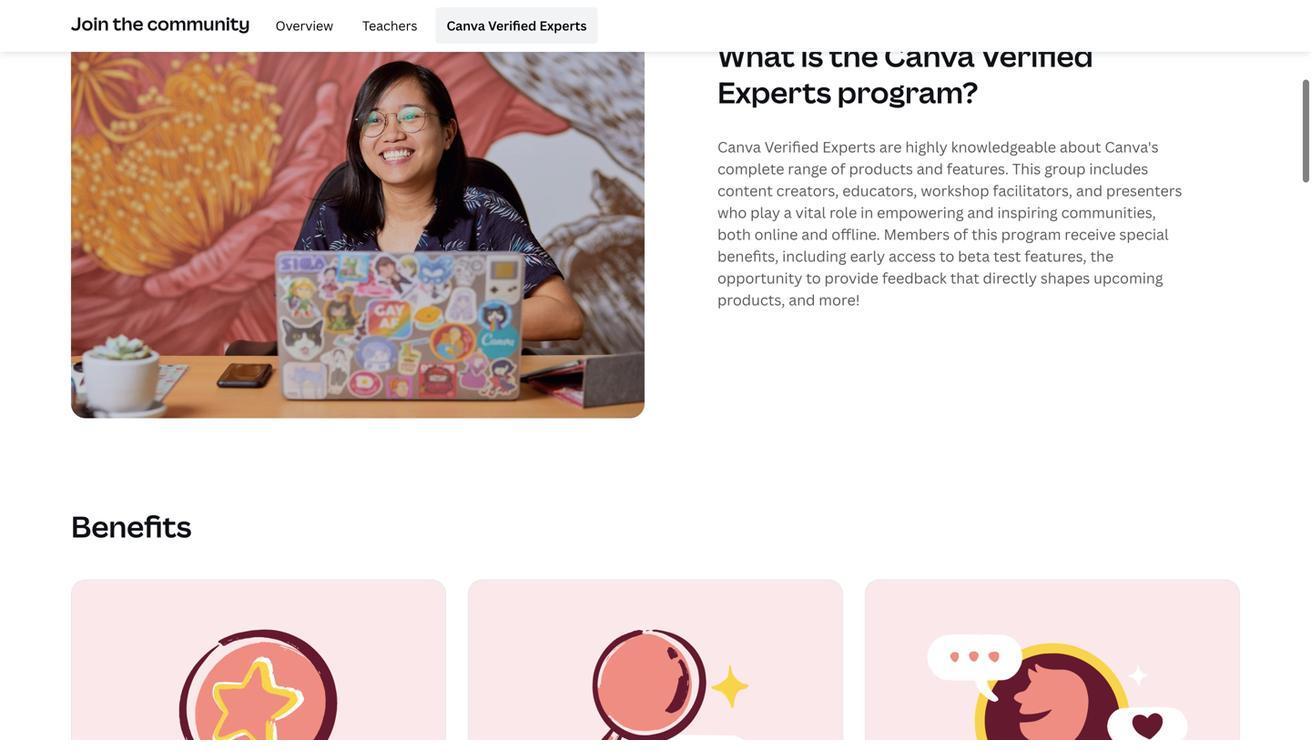 Task type: locate. For each thing, give the bounding box(es) containing it.
what
[[718, 36, 795, 75]]

of right range
[[831, 159, 846, 178]]

includes
[[1089, 159, 1148, 178]]

2 horizontal spatial canva
[[884, 36, 975, 75]]

canva verified experts link
[[436, 7, 598, 44]]

2 horizontal spatial verified
[[981, 36, 1093, 75]]

1 vertical spatial verified
[[981, 36, 1093, 75]]

receive
[[1065, 224, 1116, 244]]

0 horizontal spatial verified
[[488, 17, 536, 34]]

1 vertical spatial experts
[[718, 72, 831, 112]]

0 vertical spatial verified
[[488, 17, 536, 34]]

verified
[[488, 17, 536, 34], [981, 36, 1093, 75], [765, 137, 819, 156]]

more!
[[819, 290, 860, 309]]

0 horizontal spatial of
[[831, 159, 846, 178]]

features,
[[1025, 246, 1087, 266]]

group
[[1045, 159, 1086, 178]]

2 vertical spatial canva
[[718, 137, 761, 156]]

vital
[[796, 202, 826, 222]]

canva inside canva verified experts are highly knowledgeable about canva's complete range of products and features. this group includes content creators, educators, workshop facilitators, and presenters who play a vital role in empowering and inspiring communities, both online and offline. members of this program receive special benefits, including early access to beta test features, the opportunity to provide feedback that directly shapes upcoming products, and more!
[[718, 137, 761, 156]]

verified inside "menu bar"
[[488, 17, 536, 34]]

0 vertical spatial experts
[[539, 17, 587, 34]]

experts
[[539, 17, 587, 34], [718, 72, 831, 112], [822, 137, 876, 156]]

canva inside "menu bar"
[[447, 17, 485, 34]]

1 horizontal spatial of
[[953, 224, 968, 244]]

of
[[831, 159, 846, 178], [953, 224, 968, 244]]

and up including
[[802, 224, 828, 244]]

products
[[849, 159, 913, 178]]

are
[[879, 137, 902, 156]]

experts inside canva verified experts are highly knowledgeable about canva's complete range of products and features. this group includes content creators, educators, workshop facilitators, and presenters who play a vital role in empowering and inspiring communities, both online and offline. members of this program receive special benefits, including early access to beta test features, the opportunity to provide feedback that directly shapes upcoming products, and more!
[[822, 137, 876, 156]]

canva
[[447, 17, 485, 34], [884, 36, 975, 75], [718, 137, 761, 156]]

the inside what is the canva verified experts program?
[[829, 36, 878, 75]]

the right join
[[113, 11, 143, 36]]

1 vertical spatial canva
[[884, 36, 975, 75]]

2 vertical spatial verified
[[765, 137, 819, 156]]

benefits,
[[718, 246, 779, 266]]

to left beta
[[940, 246, 955, 266]]

menu bar
[[257, 7, 598, 44]]

role
[[830, 202, 857, 222]]

join the community
[[71, 11, 250, 36]]

of left this
[[953, 224, 968, 244]]

presenters
[[1106, 181, 1182, 200]]

0 vertical spatial of
[[831, 159, 846, 178]]

test
[[994, 246, 1021, 266]]

members
[[884, 224, 950, 244]]

empowering
[[877, 202, 964, 222]]

canva's
[[1105, 137, 1159, 156]]

2 vertical spatial experts
[[822, 137, 876, 156]]

to
[[940, 246, 955, 266], [806, 268, 821, 288]]

the
[[113, 11, 143, 36], [829, 36, 878, 75], [1090, 246, 1114, 266]]

0 horizontal spatial canva
[[447, 17, 485, 34]]

teachers
[[362, 17, 417, 34]]

community
[[147, 11, 250, 36]]

1 horizontal spatial verified
[[765, 137, 819, 156]]

experts inside what is the canva verified experts program?
[[718, 72, 831, 112]]

1 vertical spatial to
[[806, 268, 821, 288]]

0 vertical spatial canva
[[447, 17, 485, 34]]

1 horizontal spatial to
[[940, 246, 955, 266]]

the down receive
[[1090, 246, 1114, 266]]

verified inside canva verified experts are highly knowledgeable about canva's complete range of products and features. this group includes content creators, educators, workshop facilitators, and presenters who play a vital role in empowering and inspiring communities, both online and offline. members of this program receive special benefits, including early access to beta test features, the opportunity to provide feedback that directly shapes upcoming products, and more!
[[765, 137, 819, 156]]

1 horizontal spatial canva
[[718, 137, 761, 156]]

who
[[718, 202, 747, 222]]

knowledgeable
[[951, 137, 1056, 156]]

teachers link
[[352, 7, 428, 44]]

canva for canva verified experts are highly knowledgeable about canva's complete range of products and features. this group includes content creators, educators, workshop facilitators, and presenters who play a vital role in empowering and inspiring communities, both online and offline. members of this program receive special benefits, including early access to beta test features, the opportunity to provide feedback that directly shapes upcoming products, and more!
[[718, 137, 761, 156]]

the right is
[[829, 36, 878, 75]]

verified for canva verified experts
[[488, 17, 536, 34]]

2 horizontal spatial the
[[1090, 246, 1114, 266]]

canva verified experts are highly knowledgeable about canva's complete range of products and features. this group includes content creators, educators, workshop facilitators, and presenters who play a vital role in empowering and inspiring communities, both online and offline. members of this program receive special benefits, including early access to beta test features, the opportunity to provide feedback that directly shapes upcoming products, and more!
[[718, 137, 1182, 309]]

0 horizontal spatial to
[[806, 268, 821, 288]]

provide
[[825, 268, 879, 288]]

verified for canva verified experts are highly knowledgeable about canva's complete range of products and features. this group includes content creators, educators, workshop facilitators, and presenters who play a vital role in empowering and inspiring communities, both online and offline. members of this program receive special benefits, including early access to beta test features, the opportunity to provide feedback that directly shapes upcoming products, and more!
[[765, 137, 819, 156]]

canva inside what is the canva verified experts program?
[[884, 36, 975, 75]]

1 vertical spatial of
[[953, 224, 968, 244]]

inspiring
[[998, 202, 1058, 222]]

the inside canva verified experts are highly knowledgeable about canva's complete range of products and features. this group includes content creators, educators, workshop facilitators, and presenters who play a vital role in empowering and inspiring communities, both online and offline. members of this program receive special benefits, including early access to beta test features, the opportunity to provide feedback that directly shapes upcoming products, and more!
[[1090, 246, 1114, 266]]

what is the canva verified experts program?
[[718, 36, 1093, 112]]

to down including
[[806, 268, 821, 288]]

1 horizontal spatial the
[[829, 36, 878, 75]]

and left more!
[[789, 290, 815, 309]]

and down highly
[[917, 159, 943, 178]]

this
[[972, 224, 998, 244]]

and
[[917, 159, 943, 178], [1076, 181, 1103, 200], [967, 202, 994, 222], [802, 224, 828, 244], [789, 290, 815, 309]]

0 vertical spatial to
[[940, 246, 955, 266]]

join
[[71, 11, 109, 36]]



Task type: describe. For each thing, give the bounding box(es) containing it.
early
[[850, 246, 885, 266]]

and up communities,
[[1076, 181, 1103, 200]]

is
[[801, 36, 823, 75]]

offline.
[[832, 224, 880, 244]]

highly
[[905, 137, 948, 156]]

overview
[[276, 17, 333, 34]]

access
[[889, 246, 936, 266]]

canva for canva verified experts
[[447, 17, 485, 34]]

program
[[1001, 224, 1061, 244]]

benefits
[[71, 507, 192, 546]]

complete
[[718, 159, 784, 178]]

canva verified experts
[[447, 17, 587, 34]]

special
[[1119, 224, 1169, 244]]

communities,
[[1061, 202, 1156, 222]]

experts for canva verified experts
[[539, 17, 587, 34]]

a
[[784, 202, 792, 222]]

both
[[718, 224, 751, 244]]

shapes
[[1041, 268, 1090, 288]]

content
[[718, 181, 773, 200]]

0 horizontal spatial the
[[113, 11, 143, 36]]

facilitators,
[[993, 181, 1073, 200]]

play
[[750, 202, 780, 222]]

this
[[1012, 159, 1041, 178]]

overview link
[[265, 7, 344, 44]]

creators,
[[776, 181, 839, 200]]

directly
[[983, 268, 1037, 288]]

upcoming
[[1094, 268, 1163, 288]]

educators,
[[842, 181, 917, 200]]

feedback
[[882, 268, 947, 288]]

verified inside what is the canva verified experts program?
[[981, 36, 1093, 75]]

menu bar containing overview
[[257, 7, 598, 44]]

about
[[1060, 137, 1101, 156]]

that
[[950, 268, 980, 288]]

in
[[861, 202, 874, 222]]

online
[[755, 224, 798, 244]]

including
[[782, 246, 847, 266]]

opportunity
[[718, 268, 803, 288]]

features.
[[947, 159, 1009, 178]]

products,
[[718, 290, 785, 309]]

range
[[788, 159, 827, 178]]

beta
[[958, 246, 990, 266]]

experts for canva verified experts are highly knowledgeable about canva's complete range of products and features. this group includes content creators, educators, workshop facilitators, and presenters who play a vital role in empowering and inspiring communities, both online and offline. members of this program receive special benefits, including early access to beta test features, the opportunity to provide feedback that directly shapes upcoming products, and more!
[[822, 137, 876, 156]]

program?
[[837, 72, 978, 112]]

and up this
[[967, 202, 994, 222]]

workshop
[[921, 181, 989, 200]]



Task type: vqa. For each thing, say whether or not it's contained in the screenshot.
communities,
yes



